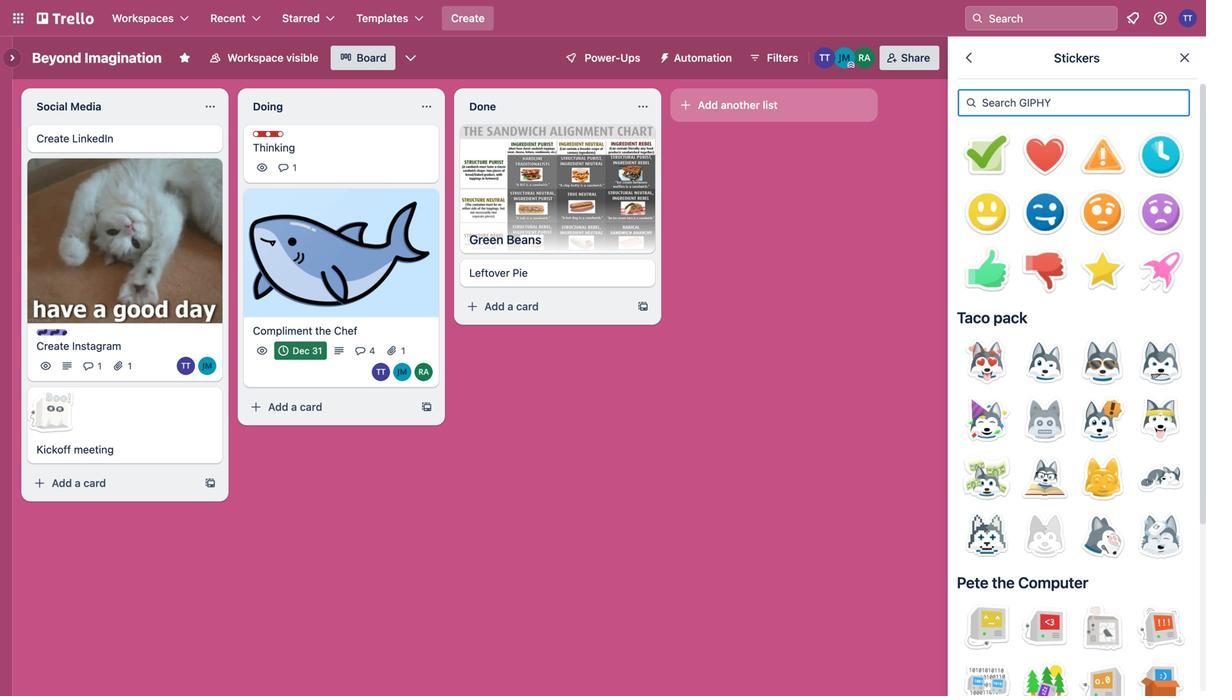 Task type: vqa. For each thing, say whether or not it's contained in the screenshot.
the using to the right
no



Task type: locate. For each thing, give the bounding box(es) containing it.
create instagram link
[[37, 339, 213, 354]]

0 vertical spatial a
[[508, 300, 514, 313]]

a for doing
[[291, 401, 297, 413]]

meeting
[[74, 444, 114, 456]]

card down meeting
[[83, 477, 106, 490]]

kickoff meeting link
[[37, 443, 213, 458]]

automation button
[[653, 46, 741, 70]]

1 vertical spatial add a card
[[268, 401, 322, 413]]

2 vertical spatial terry turtle (terryturtle) image
[[177, 357, 195, 375]]

0 vertical spatial card
[[516, 300, 539, 313]]

0 vertical spatial terry turtle (terryturtle) image
[[1179, 9, 1197, 27]]

add a card down pie
[[485, 300, 539, 313]]

add down leftover pie
[[485, 300, 505, 313]]

the up 31
[[315, 325, 331, 337]]

1 vertical spatial a
[[291, 401, 297, 413]]

the
[[315, 325, 331, 337], [992, 574, 1015, 592]]

the for pete
[[992, 574, 1015, 592]]

Board name text field
[[24, 46, 169, 70]]

0 vertical spatial sm image
[[653, 46, 674, 67]]

0 horizontal spatial terry turtle (terryturtle) image
[[177, 357, 195, 375]]

social
[[37, 100, 68, 113]]

pie
[[513, 267, 528, 279]]

create for create instagram
[[37, 340, 69, 353]]

this member is an admin of this board. image
[[848, 62, 855, 69]]

linkedin
[[72, 132, 113, 145]]

0 horizontal spatial a
[[75, 477, 81, 490]]

terry turtle (terryturtle) image for jeremy miller (jeremymiller198) image associated with ruby anderson (rubyanderson7) image
[[814, 47, 836, 69]]

visible
[[286, 51, 319, 64]]

2 vertical spatial add a card
[[52, 477, 106, 490]]

pete ghost image
[[26, 388, 75, 436]]

leftover
[[469, 267, 510, 279]]

beyond imagination
[[32, 50, 162, 66]]

1 horizontal spatial sm image
[[964, 95, 979, 111]]

add a card button
[[460, 295, 631, 319], [244, 395, 415, 420], [27, 472, 198, 496]]

0 vertical spatial create from template… image
[[637, 301, 649, 313]]

card for doing
[[300, 401, 322, 413]]

0 vertical spatial add a card button
[[460, 295, 631, 319]]

open information menu image
[[1153, 11, 1168, 26]]

2 vertical spatial add a card button
[[27, 472, 198, 496]]

2 horizontal spatial a
[[508, 300, 514, 313]]

card down pie
[[516, 300, 539, 313]]

create
[[451, 12, 485, 24], [37, 132, 69, 145], [37, 340, 69, 353]]

power-ups
[[585, 51, 641, 64]]

social media
[[37, 100, 101, 113]]

1 vertical spatial create from template… image
[[204, 478, 216, 490]]

board link
[[331, 46, 396, 70]]

pete the computer
[[957, 574, 1089, 592]]

2 horizontal spatial add a card
[[485, 300, 539, 313]]

sm image
[[653, 46, 674, 67], [964, 95, 979, 111]]

1 horizontal spatial jeremy miller (jeremymiller198) image
[[393, 363, 412, 381]]

1 vertical spatial terry turtle (terryturtle) image
[[814, 47, 836, 69]]

1 horizontal spatial create from template… image
[[637, 301, 649, 313]]

green beans
[[469, 233, 542, 247]]

add a card down dec 31 "option"
[[268, 401, 322, 413]]

terry turtle (terryturtle) image right open information menu icon
[[1179, 9, 1197, 27]]

create inside 'button'
[[451, 12, 485, 24]]

1 vertical spatial the
[[992, 574, 1015, 592]]

0 vertical spatial the
[[315, 325, 331, 337]]

customize views image
[[403, 50, 419, 66]]

add
[[698, 99, 718, 111], [485, 300, 505, 313], [268, 401, 288, 413], [52, 477, 72, 490]]

0 horizontal spatial add a card button
[[27, 472, 198, 496]]

1
[[293, 162, 297, 173], [401, 346, 405, 356], [98, 361, 102, 372], [128, 361, 132, 372]]

add a card button down 31
[[244, 395, 415, 420]]

0 vertical spatial create
[[451, 12, 485, 24]]

thinking
[[253, 141, 295, 154]]

ruby anderson (rubyanderson7) image
[[415, 363, 433, 381]]

jeremy miller (jeremymiller198) image for ruby anderson (rubyanderson7) icon
[[393, 363, 412, 381]]

recent
[[210, 12, 246, 24]]

1 down instagram
[[98, 361, 102, 372]]

1 vertical spatial add a card button
[[244, 395, 415, 420]]

thoughts
[[268, 132, 310, 143]]

the right pete on the right bottom of the page
[[992, 574, 1015, 592]]

add down dec 31 "option"
[[268, 401, 288, 413]]

1 vertical spatial create
[[37, 132, 69, 145]]

1 horizontal spatial the
[[992, 574, 1015, 592]]

2 horizontal spatial jeremy miller (jeremymiller198) image
[[834, 47, 856, 69]]

add a card
[[485, 300, 539, 313], [268, 401, 322, 413], [52, 477, 106, 490]]

2 vertical spatial a
[[75, 477, 81, 490]]

workspace
[[227, 51, 284, 64]]

Search GIPHY text field
[[958, 89, 1190, 117]]

1 horizontal spatial a
[[291, 401, 297, 413]]

2 horizontal spatial add a card button
[[460, 295, 631, 319]]

2 vertical spatial create
[[37, 340, 69, 353]]

pack
[[994, 309, 1028, 327]]

jeremy miller (jeremymiller198) image
[[834, 47, 856, 69], [198, 357, 216, 375], [393, 363, 412, 381]]

color: bold red, title: "thoughts" element
[[253, 131, 310, 143]]

a
[[508, 300, 514, 313], [291, 401, 297, 413], [75, 477, 81, 490]]

kickoff
[[37, 444, 71, 456]]

power-ups button
[[554, 46, 650, 70]]

card for social media
[[83, 477, 106, 490]]

terry turtle (terryturtle) image
[[1179, 9, 1197, 27], [814, 47, 836, 69], [177, 357, 195, 375]]

terry turtle (terryturtle) image down create instagram link
[[177, 357, 195, 375]]

0 horizontal spatial add a card
[[52, 477, 106, 490]]

add down kickoff
[[52, 477, 72, 490]]

4
[[369, 346, 375, 356]]

0 horizontal spatial create from template… image
[[204, 478, 216, 490]]

0 vertical spatial add a card
[[485, 300, 539, 313]]

create from template… image
[[637, 301, 649, 313], [204, 478, 216, 490]]

board
[[357, 51, 387, 64]]

Done text field
[[460, 95, 628, 119]]

1 horizontal spatial terry turtle (terryturtle) image
[[814, 47, 836, 69]]

1 right 4
[[401, 346, 405, 356]]

add left another
[[698, 99, 718, 111]]

1 horizontal spatial card
[[300, 401, 322, 413]]

1 down thoughts thinking
[[293, 162, 297, 173]]

1 horizontal spatial add a card button
[[244, 395, 415, 420]]

0 horizontal spatial sm image
[[653, 46, 674, 67]]

card down dec 31 on the left
[[300, 401, 322, 413]]

add for done
[[485, 300, 505, 313]]

card
[[516, 300, 539, 313], [300, 401, 322, 413], [83, 477, 106, 490]]

primary element
[[0, 0, 1206, 37]]

templates
[[356, 12, 409, 24]]

1 vertical spatial card
[[300, 401, 322, 413]]

a down pie
[[508, 300, 514, 313]]

card for done
[[516, 300, 539, 313]]

create from template… image
[[421, 401, 433, 413]]

1 horizontal spatial add a card
[[268, 401, 322, 413]]

terry turtle (terryturtle) image left this member is an admin of this board. "image"
[[814, 47, 836, 69]]

a down kickoff meeting
[[75, 477, 81, 490]]

share
[[901, 51, 931, 64]]

kickoff meeting
[[37, 444, 114, 456]]

add a card button down kickoff meeting link
[[27, 472, 198, 496]]

0 notifications image
[[1124, 9, 1142, 27]]

0 horizontal spatial card
[[83, 477, 106, 490]]

2 vertical spatial card
[[83, 477, 106, 490]]

dec
[[293, 346, 310, 356]]

create from template… image for social media
[[204, 478, 216, 490]]

add a card button down leftover pie link
[[460, 295, 631, 319]]

workspaces
[[112, 12, 174, 24]]

0 horizontal spatial the
[[315, 325, 331, 337]]

a down dec 31 "option"
[[291, 401, 297, 413]]

add a card down kickoff meeting
[[52, 477, 106, 490]]

create from template… image for done
[[637, 301, 649, 313]]

1 vertical spatial sm image
[[964, 95, 979, 111]]

2 horizontal spatial card
[[516, 300, 539, 313]]

leftover pie link
[[469, 266, 646, 281]]



Task type: describe. For each thing, give the bounding box(es) containing it.
beyond
[[32, 50, 81, 66]]

create for create linkedin
[[37, 132, 69, 145]]

compliment
[[253, 325, 312, 337]]

compliment the chef link
[[253, 324, 430, 339]]

compliment the chef
[[253, 325, 358, 337]]

Social Media text field
[[27, 95, 195, 119]]

create button
[[442, 6, 494, 30]]

create for create
[[451, 12, 485, 24]]

Search field
[[966, 6, 1118, 30]]

starred
[[282, 12, 320, 24]]

workspaces button
[[103, 6, 198, 30]]

dec 31
[[293, 346, 322, 356]]

add a card for doing
[[268, 401, 322, 413]]

add for doing
[[268, 401, 288, 413]]

jeremy miller (jeremymiller198) image for ruby anderson (rubyanderson7) image
[[834, 47, 856, 69]]

0 horizontal spatial jeremy miller (jeremymiller198) image
[[198, 357, 216, 375]]

stickers
[[1054, 51, 1100, 65]]

taco
[[957, 309, 990, 327]]

leftover pie
[[469, 267, 528, 279]]

done
[[469, 100, 496, 113]]

a for done
[[508, 300, 514, 313]]

templates button
[[347, 6, 433, 30]]

workspace visible button
[[200, 46, 328, 70]]

add a card button for doing
[[244, 395, 415, 420]]

filters
[[767, 51, 798, 64]]

power-
[[585, 51, 621, 64]]

the for compliment
[[315, 325, 331, 337]]

create instagram
[[37, 340, 121, 353]]

imagination
[[84, 50, 162, 66]]

media
[[70, 100, 101, 113]]

star or unstar board image
[[179, 52, 191, 64]]

taco pack
[[957, 309, 1028, 327]]

create linkedin
[[37, 132, 113, 145]]

back to home image
[[37, 6, 94, 30]]

31
[[312, 346, 322, 356]]

add another list button
[[671, 88, 878, 122]]

list
[[763, 99, 778, 111]]

chef
[[334, 325, 358, 337]]

thinking link
[[253, 140, 430, 155]]

recent button
[[201, 6, 270, 30]]

search image
[[972, 12, 984, 24]]

add a card button for social media
[[27, 472, 198, 496]]

add inside button
[[698, 99, 718, 111]]

starred button
[[273, 6, 344, 30]]

green
[[469, 233, 504, 247]]

terry turtle (terryturtle) image for the leftmost jeremy miller (jeremymiller198) image
[[177, 357, 195, 375]]

add for social media
[[52, 477, 72, 490]]

beans
[[507, 233, 542, 247]]

doing
[[253, 100, 283, 113]]

2 horizontal spatial terry turtle (terryturtle) image
[[1179, 9, 1197, 27]]

terry turtle (terryturtle) image
[[372, 363, 390, 381]]

computer
[[1019, 574, 1089, 592]]

instagram
[[72, 340, 121, 353]]

share button
[[880, 46, 940, 70]]

add a card for social media
[[52, 477, 106, 490]]

ruby anderson (rubyanderson7) image
[[854, 47, 875, 69]]

color: purple, title: none image
[[37, 330, 67, 336]]

ups
[[621, 51, 641, 64]]

add a card button for done
[[460, 295, 631, 319]]

create linkedin link
[[37, 131, 213, 146]]

1 down create instagram link
[[128, 361, 132, 372]]

automation
[[674, 51, 732, 64]]

add another list
[[698, 99, 778, 111]]

thoughts thinking
[[253, 132, 310, 154]]

another
[[721, 99, 760, 111]]

Dec 31 checkbox
[[274, 342, 327, 360]]

Doing text field
[[244, 95, 412, 119]]

workspace visible
[[227, 51, 319, 64]]

filters button
[[744, 46, 803, 70]]

sm image inside automation button
[[653, 46, 674, 67]]

a for social media
[[75, 477, 81, 490]]

green beans link
[[460, 226, 655, 254]]

add a card for done
[[485, 300, 539, 313]]

pete
[[957, 574, 989, 592]]



